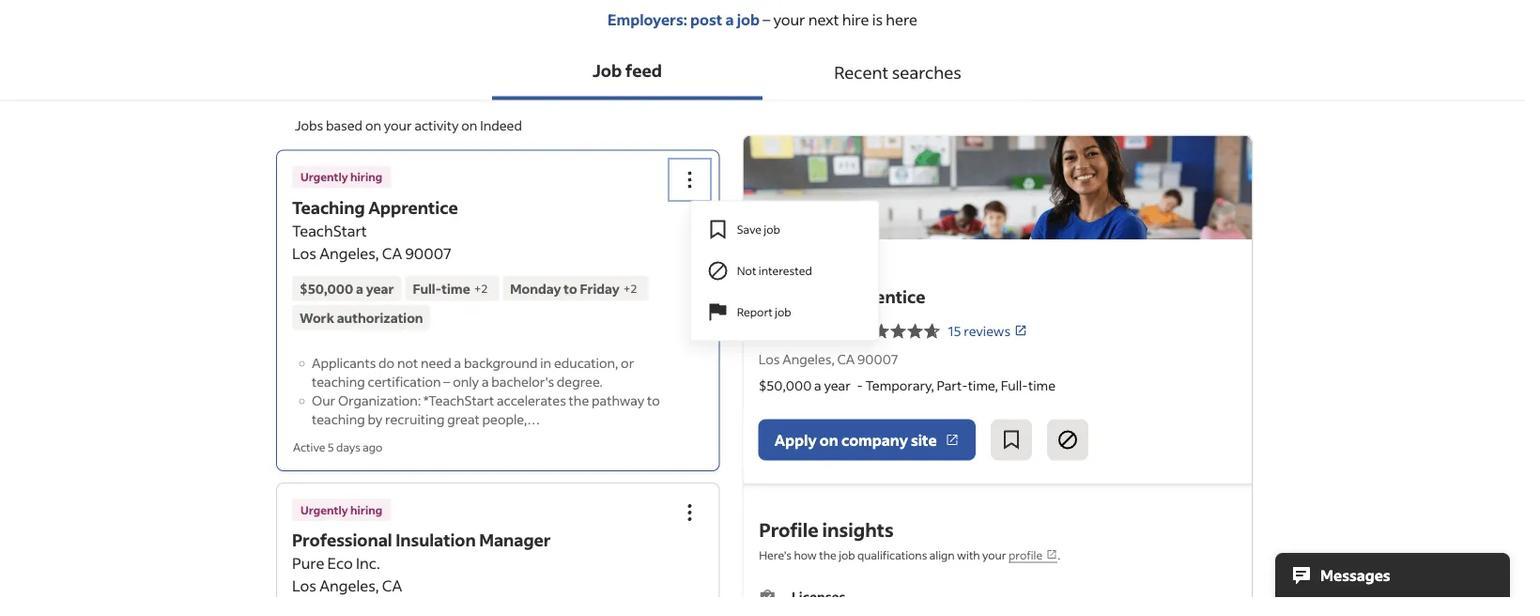 Task type: vqa. For each thing, say whether or not it's contained in the screenshot.
Charlotte, NC link to the bottom
no



Task type: locate. For each thing, give the bounding box(es) containing it.
1 horizontal spatial teaching apprentice
[[759, 286, 926, 307]]

0 vertical spatial the
[[569, 392, 589, 409]]

0 vertical spatial $50,000
[[300, 280, 354, 297]]

1 horizontal spatial on
[[462, 117, 478, 134]]

0 vertical spatial teaching apprentice
[[292, 196, 458, 218]]

urgently hiring for professional
[[301, 503, 383, 517]]

job
[[737, 9, 760, 29], [764, 222, 781, 237], [775, 305, 792, 319], [839, 547, 855, 562]]

1 vertical spatial teaching
[[759, 286, 832, 307]]

0 vertical spatial full-
[[413, 280, 442, 297]]

people,…
[[483, 411, 540, 428]]

reviews
[[964, 323, 1011, 339]]

teachstart logo image
[[744, 136, 1252, 240], [759, 222, 815, 279]]

interested
[[759, 264, 813, 278]]

save job button
[[692, 209, 878, 250]]

2 + from the left
[[624, 281, 631, 296]]

full-
[[413, 280, 442, 297], [1001, 377, 1029, 394]]

0 horizontal spatial +
[[474, 281, 481, 296]]

0 vertical spatial los
[[292, 243, 317, 263]]

messages
[[1321, 566, 1391, 585]]

1 vertical spatial the
[[819, 547, 836, 562]]

teaching apprentice up the teachstart los angeles, ca 90007
[[292, 196, 458, 218]]

teaching
[[292, 196, 365, 218], [759, 286, 832, 307]]

time
[[442, 280, 470, 297], [1029, 377, 1056, 394]]

the
[[569, 392, 589, 409], [819, 547, 836, 562]]

job inside save job button
[[764, 222, 781, 237]]

active 5 days ago
[[293, 440, 383, 455]]

on right based
[[365, 117, 381, 134]]

1 vertical spatial urgently
[[301, 503, 348, 517]]

1 vertical spatial –
[[444, 373, 450, 390]]

0 horizontal spatial time
[[442, 280, 470, 297]]

0 vertical spatial apprentice
[[368, 196, 458, 218]]

urgently up professional
[[301, 503, 348, 517]]

5
[[328, 440, 334, 455]]

teaching down interested at the top of the page
[[759, 286, 832, 307]]

teachstart down report job on the bottom of page
[[759, 323, 825, 339]]

1 horizontal spatial –
[[760, 9, 774, 29]]

save job
[[737, 222, 781, 237]]

0 vertical spatial angeles,
[[320, 243, 379, 263]]

$50,000 for $50,000 a year - temporary, part-time, full-time
[[759, 377, 812, 394]]

profile
[[759, 517, 818, 542]]

1 horizontal spatial your
[[774, 9, 806, 29]]

teachstart down teaching apprentice button
[[292, 221, 367, 240]]

1 vertical spatial urgently hiring
[[301, 503, 383, 517]]

1 hiring from the top
[[350, 170, 383, 184]]

2 urgently hiring from the top
[[301, 503, 383, 517]]

year
[[366, 280, 394, 297], [824, 377, 851, 394]]

2 urgently from the top
[[301, 503, 348, 517]]

the down degree.
[[569, 392, 589, 409]]

teaching apprentice up teachstart link
[[759, 286, 926, 307]]

ca inside pure eco inc. los angeles, ca
[[382, 576, 402, 596]]

eco
[[327, 554, 353, 573]]

apprentice
[[368, 196, 458, 218], [836, 286, 926, 307]]

days
[[336, 440, 361, 455]]

1 horizontal spatial teachstart
[[759, 323, 825, 339]]

teaching down our
[[312, 411, 365, 428]]

0 vertical spatial urgently
[[301, 170, 348, 184]]

to left friday
[[564, 280, 578, 297]]

your left next
[[774, 9, 806, 29]]

–
[[760, 9, 774, 29], [444, 373, 450, 390]]

angeles, inside the teachstart los angeles, ca 90007
[[320, 243, 379, 263]]

angeles, down eco
[[320, 576, 379, 596]]

to
[[564, 280, 578, 297], [647, 392, 660, 409]]

recruiting
[[385, 411, 445, 428]]

2 horizontal spatial on
[[820, 430, 839, 450]]

los down teachstart link
[[759, 351, 780, 368]]

$50,000 a year
[[300, 280, 394, 297]]

0 vertical spatial year
[[366, 280, 394, 297]]

2 inside full-time + 2
[[481, 281, 488, 296]]

with
[[957, 547, 980, 562]]

1 vertical spatial time
[[1029, 377, 1056, 394]]

1 vertical spatial to
[[647, 392, 660, 409]]

0 horizontal spatial your
[[384, 117, 412, 134]]

on left indeed
[[462, 117, 478, 134]]

authorization
[[337, 309, 423, 326]]

1 2 from the left
[[481, 281, 488, 296]]

0 horizontal spatial –
[[444, 373, 450, 390]]

recent
[[834, 61, 889, 83]]

post
[[691, 9, 723, 29]]

0 vertical spatial teaching
[[312, 373, 365, 390]]

teaching apprentice
[[292, 196, 458, 218], [759, 286, 926, 307]]

teachstart inside the teachstart los angeles, ca 90007
[[292, 221, 367, 240]]

urgently hiring up teaching apprentice button
[[301, 170, 383, 184]]

0 horizontal spatial 90007
[[405, 243, 452, 263]]

1 urgently hiring from the top
[[301, 170, 383, 184]]

year up authorization
[[366, 280, 394, 297]]

2 inside monday to friday + 2
[[631, 281, 637, 296]]

los down pure
[[292, 576, 317, 596]]

.
[[1058, 547, 1060, 562]]

90007 inside the teachstart los angeles, ca 90007
[[405, 243, 452, 263]]

0 horizontal spatial the
[[569, 392, 589, 409]]

ca down teaching apprentice button
[[382, 243, 402, 263]]

0 vertical spatial –
[[760, 9, 774, 29]]

0 horizontal spatial teaching
[[292, 196, 365, 218]]

feed
[[626, 59, 662, 81]]

time right time,
[[1029, 377, 1056, 394]]

los up $50,000 a year
[[292, 243, 317, 263]]

report
[[737, 305, 773, 319]]

a up only on the bottom left of the page
[[454, 355, 462, 372]]

2 teaching from the top
[[312, 411, 365, 428]]

teaching
[[312, 373, 365, 390], [312, 411, 365, 428]]

messages button
[[1276, 553, 1511, 599]]

1 horizontal spatial 2
[[631, 281, 637, 296]]

a right only on the bottom left of the page
[[482, 373, 489, 390]]

*teachstart
[[424, 392, 494, 409]]

insulation
[[396, 529, 476, 551]]

a
[[726, 9, 734, 29], [356, 280, 364, 297], [454, 355, 462, 372], [482, 373, 489, 390], [815, 377, 822, 394]]

2 vertical spatial angeles,
[[320, 576, 379, 596]]

0 vertical spatial urgently hiring
[[301, 170, 383, 184]]

full- up authorization
[[413, 280, 442, 297]]

tab list
[[0, 44, 1526, 101]]

1 vertical spatial 90007
[[858, 351, 898, 368]]

1 + from the left
[[474, 281, 481, 296]]

$50,000 a year - temporary, part-time, full-time
[[759, 377, 1056, 394]]

to right the pathway
[[647, 392, 660, 409]]

$50,000
[[300, 280, 354, 297], [759, 377, 812, 394]]

employers: post a job link
[[608, 9, 760, 29]]

based
[[326, 117, 363, 134]]

0 horizontal spatial teachstart
[[292, 221, 367, 240]]

– left only on the bottom left of the page
[[444, 373, 450, 390]]

here
[[886, 9, 918, 29]]

your right with
[[982, 547, 1006, 562]]

year left -
[[824, 377, 851, 394]]

ca
[[382, 243, 402, 263], [838, 351, 855, 368], [382, 576, 402, 596]]

job up teachstart link
[[775, 305, 792, 319]]

1 vertical spatial apprentice
[[836, 286, 926, 307]]

0 horizontal spatial year
[[366, 280, 394, 297]]

1 horizontal spatial year
[[824, 377, 851, 394]]

hiring
[[350, 170, 383, 184], [350, 503, 383, 517]]

+ inside full-time + 2
[[474, 281, 481, 296]]

on right the apply
[[820, 430, 839, 450]]

angeles, up $50,000 a year
[[320, 243, 379, 263]]

apprentice up the teachstart los angeles, ca 90007
[[368, 196, 458, 218]]

applicants
[[312, 355, 376, 372]]

0 horizontal spatial apprentice
[[368, 196, 458, 218]]

apply
[[775, 430, 817, 450]]

ca down professional insulation manager button
[[382, 576, 402, 596]]

+ right friday
[[624, 281, 631, 296]]

0 vertical spatial your
[[774, 9, 806, 29]]

ca down teachstart link
[[838, 351, 855, 368]]

90007 up full-time + 2
[[405, 243, 452, 263]]

2
[[481, 281, 488, 296], [631, 281, 637, 296]]

0 horizontal spatial 2
[[481, 281, 488, 296]]

recent searches button
[[763, 44, 1034, 100]]

1 vertical spatial full-
[[1001, 377, 1029, 394]]

0 horizontal spatial to
[[564, 280, 578, 297]]

1 horizontal spatial +
[[624, 281, 631, 296]]

0 vertical spatial teaching
[[292, 196, 365, 218]]

certification
[[368, 373, 441, 390]]

$50,000 down los angeles, ca 90007
[[759, 377, 812, 394]]

apprentice up 4.8 out of 5 stars. link to 15 company reviews (opens in a new tab) image
[[836, 286, 926, 307]]

0 vertical spatial hiring
[[350, 170, 383, 184]]

+ inside monday to friday + 2
[[624, 281, 631, 296]]

pure eco inc. los angeles, ca
[[292, 554, 402, 596]]

urgently hiring
[[301, 170, 383, 184], [301, 503, 383, 517]]

angeles, down teachstart link
[[783, 351, 835, 368]]

0 vertical spatial teachstart
[[292, 221, 367, 240]]

company
[[842, 430, 908, 450]]

ca inside the teachstart los angeles, ca 90007
[[382, 243, 402, 263]]

on
[[365, 117, 381, 134], [462, 117, 478, 134], [820, 430, 839, 450]]

urgently hiring up professional
[[301, 503, 383, 517]]

job right save
[[764, 222, 781, 237]]

1 urgently from the top
[[301, 170, 348, 184]]

urgently for professional insulation manager
[[301, 503, 348, 517]]

1 teaching from the top
[[312, 373, 365, 390]]

ago
[[363, 440, 383, 455]]

-
[[857, 377, 863, 394]]

2 2 from the left
[[631, 281, 637, 296]]

the right how
[[819, 547, 836, 562]]

2 horizontal spatial your
[[982, 547, 1006, 562]]

2 vertical spatial your
[[982, 547, 1006, 562]]

0 horizontal spatial $50,000
[[300, 280, 354, 297]]

1 vertical spatial hiring
[[350, 503, 383, 517]]

tab list containing job feed
[[0, 44, 1526, 101]]

time,
[[969, 377, 999, 394]]

90007 up -
[[858, 351, 898, 368]]

teaching up the teachstart los angeles, ca 90007
[[292, 196, 365, 218]]

align
[[930, 547, 955, 562]]

2 right friday
[[631, 281, 637, 296]]

teaching down applicants
[[312, 373, 365, 390]]

0 vertical spatial ca
[[382, 243, 402, 263]]

searches
[[892, 61, 962, 83]]

+ left monday
[[474, 281, 481, 296]]

job inside report job button
[[775, 305, 792, 319]]

– inside 'applicants do not need a background in education, or teaching certification – only a bachelor's degree. our organization: *teachstart accelerates the pathway to teaching by recruiting great people,…'
[[444, 373, 450, 390]]

full- right time,
[[1001, 377, 1029, 394]]

1 horizontal spatial $50,000
[[759, 377, 812, 394]]

not
[[397, 355, 418, 372]]

hiring up teaching apprentice button
[[350, 170, 383, 184]]

1 horizontal spatial 90007
[[858, 351, 898, 368]]

your left activity
[[384, 117, 412, 134]]

hiring up professional
[[350, 503, 383, 517]]

1 vertical spatial your
[[384, 117, 412, 134]]

2 left monday
[[481, 281, 488, 296]]

2 vertical spatial los
[[292, 576, 317, 596]]

2 vertical spatial ca
[[382, 576, 402, 596]]

1 vertical spatial teaching
[[312, 411, 365, 428]]

– left next
[[760, 9, 774, 29]]

1 vertical spatial year
[[824, 377, 851, 394]]

time up need
[[442, 280, 470, 297]]

2 hiring from the top
[[350, 503, 383, 517]]

qualifications
[[857, 547, 927, 562]]

your
[[774, 9, 806, 29], [384, 117, 412, 134], [982, 547, 1006, 562]]

$50,000 up work
[[300, 280, 354, 297]]

not interested image
[[1057, 429, 1079, 451]]

1 horizontal spatial to
[[647, 392, 660, 409]]

urgently down jobs
[[301, 170, 348, 184]]

activity
[[415, 117, 459, 134]]

1 vertical spatial teachstart
[[759, 323, 825, 339]]

0 vertical spatial 90007
[[405, 243, 452, 263]]

insights
[[822, 517, 894, 542]]

profile insights
[[759, 517, 894, 542]]

profile link
[[1009, 547, 1058, 563]]

1 vertical spatial $50,000
[[759, 377, 812, 394]]



Task type: describe. For each thing, give the bounding box(es) containing it.
here's
[[759, 547, 792, 562]]

employers:
[[608, 9, 688, 29]]

a down los angeles, ca 90007
[[815, 377, 822, 394]]

0 vertical spatial to
[[564, 280, 578, 297]]

teaching apprentice button
[[292, 196, 458, 218]]

manager
[[479, 529, 551, 551]]

teachstart for teachstart los angeles, ca 90007
[[292, 221, 367, 240]]

1 vertical spatial los
[[759, 351, 780, 368]]

organization:
[[338, 392, 421, 409]]

part-
[[937, 377, 969, 394]]

monday to friday + 2
[[510, 280, 637, 297]]

site
[[911, 430, 937, 450]]

0 horizontal spatial full-
[[413, 280, 442, 297]]

report job button
[[692, 292, 878, 333]]

angeles, inside pure eco inc. los angeles, ca
[[320, 576, 379, 596]]

work
[[300, 309, 334, 326]]

1 horizontal spatial apprentice
[[836, 286, 926, 307]]

$50,000 for $50,000 a year
[[300, 280, 354, 297]]

job feed
[[593, 59, 662, 81]]

job down insights
[[839, 547, 855, 562]]

report job
[[737, 305, 792, 319]]

not interested
[[737, 264, 813, 278]]

1 vertical spatial ca
[[838, 351, 855, 368]]

applicants do not need a background in education, or teaching certification – only a bachelor's degree. our organization: *teachstart accelerates the pathway to teaching by recruiting great people,…
[[312, 355, 660, 428]]

active
[[293, 440, 326, 455]]

1 horizontal spatial teaching
[[759, 286, 832, 307]]

professional insulation manager button
[[292, 529, 551, 551]]

monday
[[510, 280, 561, 297]]

not
[[737, 264, 757, 278]]

here's how the job qualifications align with your
[[759, 547, 1009, 562]]

recent searches
[[834, 61, 962, 83]]

by
[[368, 411, 383, 428]]

work authorization
[[300, 309, 423, 326]]

full-time + 2
[[413, 280, 488, 297]]

or
[[621, 355, 634, 372]]

need
[[421, 355, 452, 372]]

great
[[447, 411, 480, 428]]

next
[[809, 9, 840, 29]]

teachstart for teachstart
[[759, 323, 825, 339]]

1 vertical spatial teaching apprentice
[[759, 286, 926, 307]]

only
[[453, 373, 479, 390]]

in
[[540, 355, 552, 372]]

your next hire is here
[[774, 9, 918, 29]]

education,
[[554, 355, 619, 372]]

1 vertical spatial angeles,
[[783, 351, 835, 368]]

urgently for teaching apprentice
[[301, 170, 348, 184]]

how
[[794, 547, 817, 562]]

the inside 'applicants do not need a background in education, or teaching certification – only a bachelor's degree. our organization: *teachstart accelerates the pathway to teaching by recruiting great people,…'
[[569, 392, 589, 409]]

15
[[949, 323, 962, 339]]

0 vertical spatial time
[[442, 280, 470, 297]]

temporary,
[[866, 377, 935, 394]]

a right the post
[[726, 9, 734, 29]]

pure
[[292, 554, 325, 573]]

urgently hiring for teaching
[[301, 170, 383, 184]]

jobs
[[295, 117, 323, 134]]

indeed
[[480, 117, 522, 134]]

professional
[[292, 529, 392, 551]]

pathway
[[592, 392, 645, 409]]

job actions menu is collapsed image
[[679, 502, 702, 524]]

hiring for teaching
[[350, 170, 383, 184]]

apply on company site
[[775, 430, 937, 450]]

los angeles, ca 90007
[[759, 351, 898, 368]]

on inside popup button
[[820, 430, 839, 450]]

degree.
[[557, 373, 603, 390]]

0 horizontal spatial on
[[365, 117, 381, 134]]

save
[[737, 222, 762, 237]]

year for $50,000 a year - temporary, part-time, full-time
[[824, 377, 851, 394]]

15 reviews link
[[949, 323, 1028, 339]]

hire
[[843, 9, 870, 29]]

los inside the teachstart los angeles, ca 90007
[[292, 243, 317, 263]]

a up work authorization
[[356, 280, 364, 297]]

job
[[593, 59, 622, 81]]

apply on company site button
[[759, 419, 976, 461]]

bachelor's
[[492, 373, 554, 390]]

do
[[379, 355, 395, 372]]

job feed button
[[492, 44, 763, 100]]

1 horizontal spatial time
[[1029, 377, 1056, 394]]

accelerates
[[497, 392, 566, 409]]

hiring for professional
[[350, 503, 383, 517]]

save this job image
[[1000, 429, 1023, 451]]

employers: post a job
[[608, 9, 760, 29]]

professional insulation manager
[[292, 529, 551, 551]]

15 reviews
[[949, 323, 1011, 339]]

profile
[[1009, 547, 1043, 562]]

friday
[[580, 280, 620, 297]]

teaching apprentice group
[[670, 159, 880, 342]]

our
[[312, 392, 336, 409]]

1 horizontal spatial the
[[819, 547, 836, 562]]

background
[[464, 355, 538, 372]]

job actions image
[[679, 169, 702, 191]]

teachstart link
[[759, 321, 841, 341]]

0 horizontal spatial teaching apprentice
[[292, 196, 458, 218]]

1 horizontal spatial full-
[[1001, 377, 1029, 394]]

los inside pure eco inc. los angeles, ca
[[292, 576, 317, 596]]

inc.
[[356, 554, 380, 573]]

year for $50,000 a year
[[366, 280, 394, 297]]

teachstart los angeles, ca 90007
[[292, 221, 452, 263]]

not interested button
[[692, 250, 878, 292]]

job right the post
[[737, 9, 760, 29]]

4.8 out of 5 stars. link to 15 company reviews (opens in a new tab) image
[[857, 320, 941, 342]]

to inside 'applicants do not need a background in education, or teaching certification – only a bachelor's degree. our organization: *teachstart accelerates the pathway to teaching by recruiting great people,…'
[[647, 392, 660, 409]]



